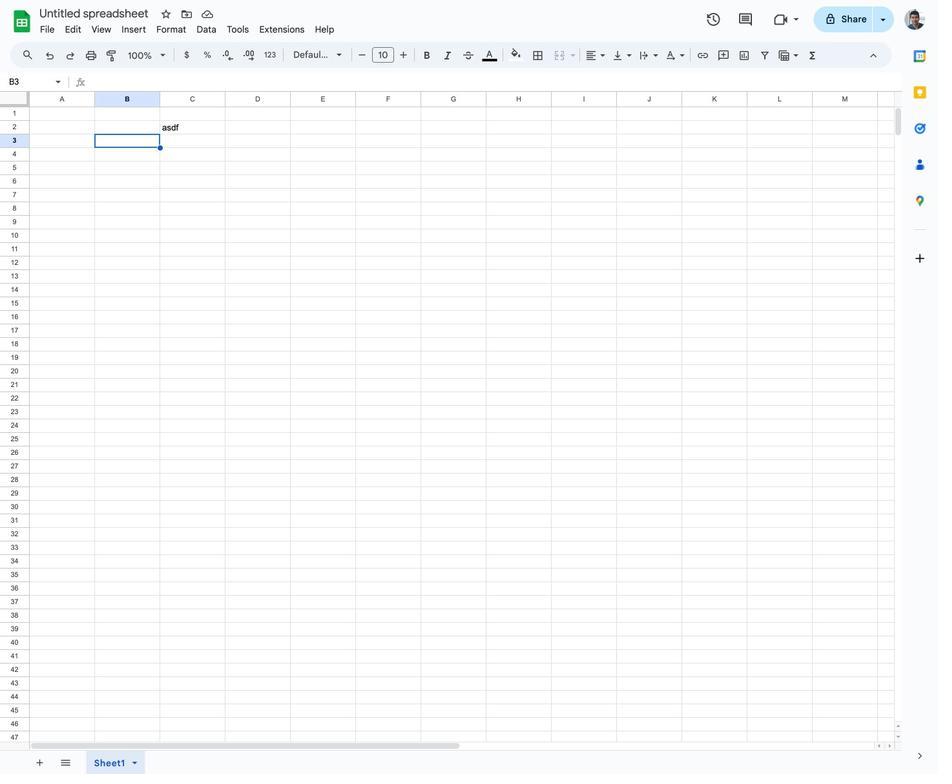 Task type: describe. For each thing, give the bounding box(es) containing it.
6 menu item from the left
[[192, 22, 222, 37]]

functions image
[[806, 46, 820, 64]]

5 menu item from the left
[[151, 22, 192, 37]]

borders image
[[531, 46, 546, 64]]

font list. default (arial) selected. option
[[293, 46, 329, 64]]

paint format image
[[105, 49, 118, 62]]

share. private to only me. image
[[825, 13, 837, 25]]

strikethrough (⌘+shift+x) image
[[462, 49, 475, 62]]

undo (⌘z) image
[[43, 49, 56, 62]]

move image
[[180, 8, 193, 21]]

all sheets image
[[55, 752, 76, 773]]

decrease font size (⌘+shift+comma) image
[[356, 48, 369, 61]]

redo (⌘y) image
[[64, 49, 77, 62]]

insert comment (⌘+option+m) image
[[717, 49, 730, 62]]

bold (⌘b) image
[[421, 49, 434, 62]]

3 menu item from the left
[[87, 22, 117, 37]]

Rename text field
[[35, 5, 156, 21]]

increase decimal places image
[[242, 49, 255, 62]]

insert link (⌘k) image
[[697, 49, 710, 62]]

select merge type image
[[567, 47, 576, 51]]

Font size text field
[[373, 47, 394, 63]]

sheets home image
[[10, 10, 34, 33]]

create a filter image
[[759, 49, 772, 62]]

increase font size (⌘+shift+period) image
[[397, 48, 410, 61]]

text color image
[[482, 46, 497, 61]]

quick sharing actions image
[[881, 19, 886, 39]]



Task type: vqa. For each thing, say whether or not it's contained in the screenshot.
Create a filter icon
yes



Task type: locate. For each thing, give the bounding box(es) containing it.
menu item
[[35, 22, 60, 37], [60, 22, 87, 37], [87, 22, 117, 37], [117, 22, 151, 37], [151, 22, 192, 37], [192, 22, 222, 37], [222, 22, 254, 37], [254, 22, 310, 37], [310, 22, 340, 37]]

2 menu item from the left
[[60, 22, 87, 37]]

4 menu item from the left
[[117, 22, 151, 37]]

None text field
[[91, 74, 902, 91], [5, 76, 53, 88], [91, 74, 902, 91], [5, 76, 53, 88]]

decrease decimal places image
[[222, 49, 235, 62]]

Zoom text field
[[125, 47, 156, 65]]

print (⌘p) image
[[85, 49, 98, 62]]

italic (⌘i) image
[[441, 49, 454, 62]]

tab list inside menu bar banner
[[902, 38, 938, 738]]

1 toolbar from the left
[[26, 751, 81, 774]]

Zoom field
[[123, 46, 171, 65]]

show all comments image
[[738, 12, 754, 27]]

1 menu item from the left
[[35, 22, 60, 37]]

last edit was seconds ago image
[[706, 12, 722, 27]]

menu bar banner
[[0, 0, 938, 774]]

fill color image
[[509, 46, 524, 61]]

tab list
[[902, 38, 938, 738]]

star image
[[160, 8, 173, 21]]

1 horizontal spatial toolbar
[[82, 751, 156, 774]]

Star checkbox
[[157, 5, 175, 23]]

8 menu item from the left
[[254, 22, 310, 37]]

menu bar
[[35, 17, 340, 38]]

document status: saved to drive. image
[[201, 8, 214, 21]]

menu bar inside menu bar banner
[[35, 17, 340, 38]]

0 horizontal spatial toolbar
[[26, 751, 81, 774]]

2 horizontal spatial toolbar
[[159, 751, 161, 774]]

add sheet image
[[33, 756, 45, 768]]

application
[[0, 0, 938, 774]]

main toolbar
[[38, 0, 824, 731]]

2 toolbar from the left
[[82, 751, 156, 774]]

Font size field
[[372, 47, 399, 63]]

Menus field
[[16, 46, 45, 64]]

9 menu item from the left
[[310, 22, 340, 37]]

insert chart image
[[738, 49, 751, 62]]

3 toolbar from the left
[[159, 751, 161, 774]]

toolbar
[[26, 751, 81, 774], [82, 751, 156, 774], [159, 751, 161, 774]]

name box (⌘ + j) element
[[4, 74, 65, 90]]

hide the menus (ctrl+shift+f) image
[[867, 49, 880, 62]]

7 menu item from the left
[[222, 22, 254, 37]]



